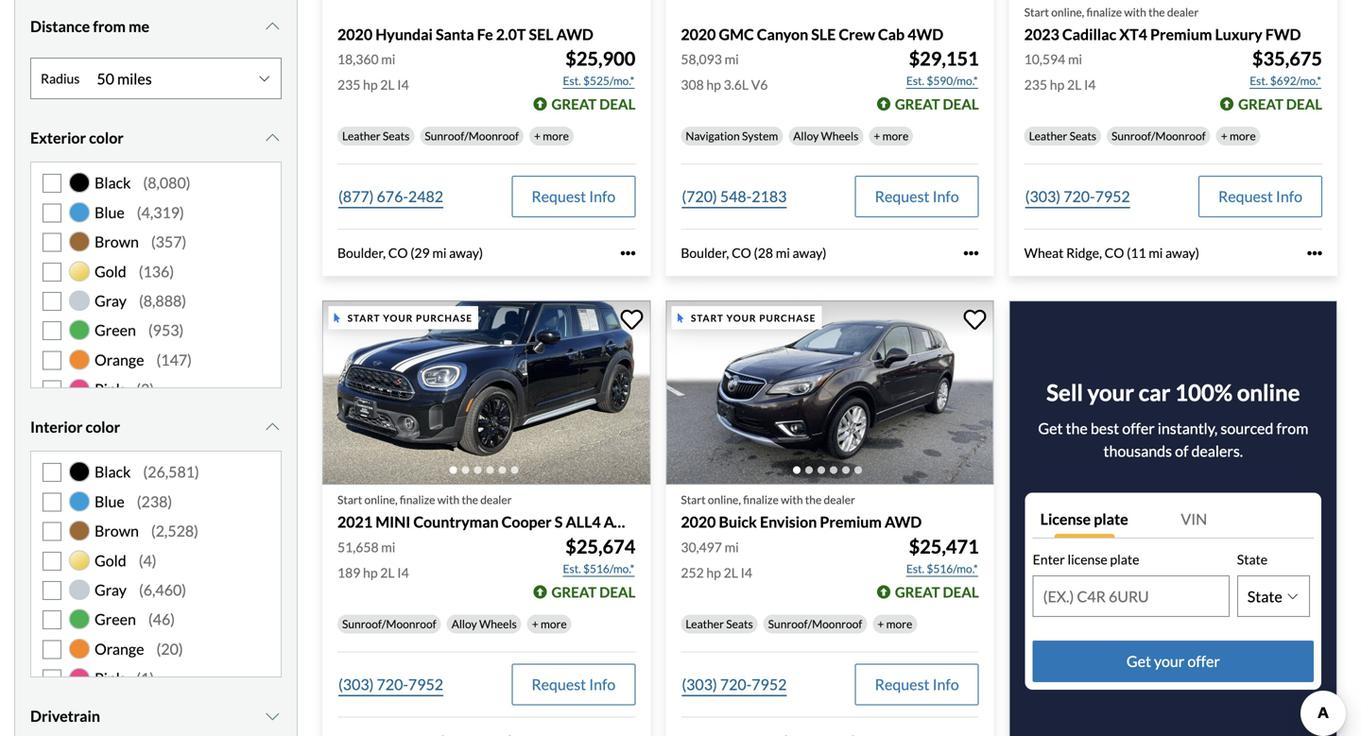 Task type: describe. For each thing, give the bounding box(es) containing it.
the inside get the best offer instantly, sourced from thousands of dealers.
[[1066, 420, 1088, 438]]

hp for $25,674
[[363, 565, 378, 581]]

car
[[1139, 379, 1171, 406]]

(29
[[411, 245, 430, 261]]

me
[[129, 17, 149, 36]]

mi inside 51,658 mi 189 hp 2l i4
[[381, 539, 396, 556]]

license
[[1068, 552, 1108, 568]]

request info button for $25,674
[[512, 664, 636, 706]]

purchase for $25,674
[[416, 312, 473, 324]]

your up best
[[1088, 379, 1135, 406]]

(1)
[[136, 670, 154, 688]]

espresso metallic 2020 buick envision premium awd suv / crossover all-wheel drive 9-speed automatic image
[[666, 301, 995, 485]]

awd inside the start online, finalize with the dealer 2021 mini countryman cooper s all4 awd
[[604, 513, 641, 532]]

18,360 mi 235 hp 2l i4
[[338, 51, 409, 93]]

cadillac
[[1063, 25, 1117, 44]]

(303) 720-7952 for $25,471
[[682, 676, 787, 694]]

distance
[[30, 17, 90, 36]]

fwd
[[1266, 25, 1302, 44]]

boulder, for $29,151
[[681, 245, 730, 261]]

2.0t
[[496, 25, 526, 44]]

previous image image for $25,674
[[334, 378, 353, 408]]

$692/mo.*
[[1271, 74, 1322, 88]]

18,360
[[338, 51, 379, 67]]

wheat ridge, co (11 mi away)
[[1025, 245, 1200, 261]]

start online, finalize with the dealer 2021 mini countryman cooper s all4 awd
[[338, 493, 641, 532]]

info for $25,471
[[933, 676, 960, 694]]

info for $35,675
[[1277, 187, 1303, 206]]

(720)
[[682, 187, 718, 206]]

drivetrain button
[[30, 693, 282, 737]]

548-
[[721, 187, 752, 206]]

est. $525/mo.* button
[[562, 72, 636, 91]]

exterior color button
[[30, 115, 282, 162]]

mouse pointer image
[[678, 313, 684, 323]]

676-
[[377, 187, 408, 206]]

exterior color
[[30, 129, 124, 147]]

(303) 720-7952 button for $25,471
[[681, 664, 788, 706]]

2020 gmc canyon sle crew cab 4wd
[[681, 25, 944, 44]]

(303) 720-7952 button for $35,675
[[1025, 176, 1132, 218]]

more down est. $590/mo.* button
[[883, 129, 909, 143]]

sell your car 100% online
[[1047, 379, 1301, 406]]

(303) 720-7952 for $25,674
[[339, 676, 444, 694]]

$25,674 est. $516/mo.*
[[563, 536, 636, 576]]

exterior
[[30, 129, 86, 147]]

deal for $25,471
[[943, 584, 980, 601]]

(26,581)
[[143, 463, 199, 482]]

black for (4,319)
[[95, 174, 131, 192]]

sourced
[[1221, 420, 1274, 438]]

tab list containing license plate
[[1033, 501, 1315, 539]]

pink for (2)
[[95, 380, 124, 399]]

drivetrain
[[30, 708, 100, 726]]

gray for (6,460)
[[95, 581, 127, 600]]

308
[[681, 77, 704, 93]]

mi right (11
[[1149, 245, 1164, 261]]

(877) 676-2482 button
[[338, 176, 445, 218]]

gray for (8,888)
[[95, 292, 127, 310]]

start right mouse pointer image
[[348, 312, 381, 324]]

2020 hyundai santa fe 2.0t sel awd
[[338, 25, 594, 44]]

v6
[[752, 77, 768, 93]]

0 horizontal spatial seats
[[383, 129, 410, 143]]

mi inside 10,594 mi 235 hp 2l i4
[[1069, 51, 1083, 67]]

+ for $35,675
[[1222, 129, 1228, 143]]

more for $25,674
[[541, 617, 567, 631]]

your right mouse pointer icon
[[727, 312, 757, 324]]

midnight black metallic 2021 mini countryman cooper s all4 awd suv / crossover all-wheel drive 8-speed automatic image
[[323, 301, 651, 485]]

(20)
[[157, 640, 183, 659]]

the for $25,471
[[806, 493, 822, 507]]

request info for $25,471
[[875, 676, 960, 694]]

hp for $25,471
[[707, 565, 722, 581]]

est. $692/mo.* button
[[1250, 72, 1323, 91]]

best
[[1091, 420, 1120, 438]]

0 horizontal spatial leather
[[342, 129, 381, 143]]

the for $25,674
[[462, 493, 478, 507]]

2023
[[1025, 25, 1060, 44]]

(6,460)
[[139, 581, 186, 600]]

system
[[742, 129, 779, 143]]

chevron down image for exterior color
[[263, 131, 282, 146]]

next image image for $25,674
[[621, 378, 640, 408]]

235 for $35,675
[[1025, 77, 1048, 93]]

distance from me button
[[30, 3, 282, 50]]

$516/mo.* for $25,674
[[584, 562, 635, 576]]

(303) for $25,471
[[682, 676, 718, 694]]

s
[[555, 513, 563, 532]]

wheat
[[1025, 245, 1064, 261]]

+ more down est. $525/mo.* button
[[534, 129, 569, 143]]

enter
[[1033, 552, 1066, 568]]

great for $35,675
[[1239, 96, 1284, 113]]

previous image image for $25,471
[[677, 378, 696, 408]]

great for $25,471
[[895, 584, 941, 601]]

cooper
[[502, 513, 552, 532]]

of
[[1176, 442, 1189, 461]]

(238)
[[137, 493, 172, 511]]

leather for $25,471
[[686, 617, 724, 631]]

mi inside 18,360 mi 235 hp 2l i4
[[381, 51, 396, 67]]

more down est. $525/mo.* button
[[543, 129, 569, 143]]

(46)
[[148, 611, 175, 629]]

gmc
[[719, 25, 754, 44]]

canyon
[[757, 25, 809, 44]]

$35,675
[[1253, 47, 1323, 70]]

+ more for $25,471
[[878, 617, 913, 631]]

2021
[[338, 513, 373, 532]]

2482
[[408, 187, 444, 206]]

2l for $25,674
[[380, 565, 395, 581]]

est. for $35,675
[[1250, 74, 1269, 88]]

get your offer button
[[1033, 641, 1315, 683]]

252
[[681, 565, 704, 581]]

i4 for $25,471
[[741, 565, 753, 581]]

2l for $35,675
[[1068, 77, 1082, 93]]

green for (8,888)
[[95, 321, 136, 340]]

(136)
[[139, 262, 174, 281]]

2l for $25,900
[[380, 77, 395, 93]]

$25,471 est. $516/mo.*
[[907, 536, 980, 576]]

wheels for sunroof/moonroof
[[479, 617, 517, 631]]

black for (238)
[[95, 463, 131, 482]]

(953)
[[148, 321, 184, 340]]

$35,675 est. $692/mo.*
[[1250, 47, 1323, 88]]

start your purchase for $25,674
[[348, 312, 473, 324]]

orange for (1)
[[95, 640, 144, 659]]

58,093 mi 308 hp 3.6l v6
[[681, 51, 768, 93]]

est. for $29,151
[[907, 74, 925, 88]]

instantly,
[[1158, 420, 1218, 438]]

0 horizontal spatial leather seats
[[342, 129, 410, 143]]

alloy for navigation system
[[794, 129, 819, 143]]

start online, finalize with the dealer 2023 cadillac xt4 premium luxury fwd
[[1025, 5, 1302, 44]]

request for $35,675
[[1219, 187, 1274, 206]]

$29,151 est. $590/mo.*
[[907, 47, 980, 88]]

(147)
[[157, 351, 192, 369]]

purchase for $25,471
[[760, 312, 816, 324]]

pink for (1)
[[95, 670, 124, 688]]

mouse pointer image
[[334, 313, 340, 323]]

get your offer
[[1127, 653, 1221, 671]]

from inside get the best offer instantly, sourced from thousands of dealers.
[[1277, 420, 1309, 438]]

3 away) from the left
[[1166, 245, 1200, 261]]

start your purchase for $25,471
[[691, 312, 816, 324]]

awd inside 'start online, finalize with the dealer 2020 buick envision premium awd'
[[885, 513, 922, 532]]

boulder, co (28 mi away)
[[681, 245, 827, 261]]

blue for (238)
[[95, 493, 125, 511]]

$25,471
[[909, 536, 980, 558]]

navigation system
[[686, 129, 779, 143]]

(303) for $35,675
[[1026, 187, 1061, 206]]

request for $25,674
[[532, 676, 587, 694]]

2183
[[752, 187, 787, 206]]

(720) 548-2183
[[682, 187, 787, 206]]

$29,151
[[909, 47, 980, 70]]

great deal for $25,674
[[552, 584, 636, 601]]

$525/mo.*
[[584, 74, 635, 88]]

7952 for $25,674
[[408, 676, 444, 694]]

$590/mo.*
[[927, 74, 979, 88]]

interior
[[30, 418, 83, 437]]

countryman
[[414, 513, 499, 532]]

alloy wheels for sunroof/moonroof
[[452, 617, 517, 631]]

boulder, co (29 mi away)
[[338, 245, 483, 261]]

(303) 720-7952 button for $25,674
[[338, 664, 445, 706]]

request info for $35,675
[[1219, 187, 1303, 206]]

interior color
[[30, 418, 120, 437]]

sle
[[812, 25, 836, 44]]

$25,674
[[566, 536, 636, 558]]

brown for (238)
[[95, 522, 139, 541]]

get the best offer instantly, sourced from thousands of dealers.
[[1039, 420, 1309, 461]]

i4 for $25,674
[[397, 565, 409, 581]]



Task type: locate. For each thing, give the bounding box(es) containing it.
great deal for $29,151
[[895, 96, 980, 113]]

request
[[532, 187, 587, 206], [875, 187, 930, 206], [1219, 187, 1274, 206], [532, 676, 587, 694], [875, 676, 930, 694]]

deal for $29,151
[[943, 96, 980, 113]]

online, inside the start online, finalize with the dealer 2021 mini countryman cooper s all4 awd
[[365, 493, 398, 507]]

chevron down image inside interior color dropdown button
[[263, 420, 282, 435]]

0 horizontal spatial away)
[[449, 245, 483, 261]]

1 horizontal spatial (303) 720-7952
[[682, 676, 787, 694]]

2 horizontal spatial leather
[[1030, 129, 1068, 143]]

deal for $25,900
[[600, 96, 636, 113]]

(4,319)
[[137, 203, 184, 222]]

blue left (4,319)
[[95, 203, 125, 222]]

orange for (2)
[[95, 351, 144, 369]]

2l inside 18,360 mi 235 hp 2l i4
[[380, 77, 395, 93]]

i4 inside 30,497 mi 252 hp 2l i4
[[741, 565, 753, 581]]

est. $516/mo.* button down $25,471
[[906, 560, 980, 579]]

$516/mo.*
[[584, 562, 635, 576], [927, 562, 979, 576]]

1 horizontal spatial ellipsis h image
[[1308, 246, 1323, 261]]

(303) 720-7952 for $35,675
[[1026, 187, 1131, 206]]

est. down '$35,675'
[[1250, 74, 1269, 88]]

1 horizontal spatial alloy
[[794, 129, 819, 143]]

deal down $692/mo.*
[[1287, 96, 1323, 113]]

2 horizontal spatial with
[[1125, 5, 1147, 19]]

from inside dropdown button
[[93, 17, 126, 36]]

with for $25,674
[[438, 493, 460, 507]]

0 vertical spatial from
[[93, 17, 126, 36]]

awd up $25,674
[[604, 513, 641, 532]]

235 inside 10,594 mi 235 hp 2l i4
[[1025, 77, 1048, 93]]

from down "online"
[[1277, 420, 1309, 438]]

interior color button
[[30, 404, 282, 451]]

online, for $25,674
[[365, 493, 398, 507]]

dealer inside 'start online, finalize with the dealer 2020 buick envision premium awd'
[[824, 493, 856, 507]]

0 vertical spatial alloy wheels
[[794, 129, 859, 143]]

(11
[[1127, 245, 1147, 261]]

0 horizontal spatial from
[[93, 17, 126, 36]]

est. down $25,471
[[907, 562, 925, 576]]

1 horizontal spatial (303) 720-7952 button
[[681, 664, 788, 706]]

1 pink from the top
[[95, 380, 124, 399]]

finalize inside start online, finalize with the dealer 2023 cadillac xt4 premium luxury fwd
[[1087, 5, 1123, 19]]

more down the $25,471 est. $516/mo.*
[[887, 617, 913, 631]]

co left (28
[[732, 245, 752, 261]]

0 vertical spatial pink
[[95, 380, 124, 399]]

4wd
[[908, 25, 944, 44]]

1 vertical spatial pink
[[95, 670, 124, 688]]

dealer inside start online, finalize with the dealer 2023 cadillac xt4 premium luxury fwd
[[1168, 5, 1199, 19]]

1 vertical spatial chevron down image
[[263, 420, 282, 435]]

mi down hyundai
[[381, 51, 396, 67]]

get for get your offer
[[1127, 653, 1152, 671]]

i4 down mini
[[397, 565, 409, 581]]

co left (29
[[388, 245, 408, 261]]

finalize inside the start online, finalize with the dealer 2021 mini countryman cooper s all4 awd
[[400, 493, 435, 507]]

i4 down cadillac
[[1085, 77, 1097, 93]]

dealer
[[1168, 5, 1199, 19], [481, 493, 512, 507], [824, 493, 856, 507]]

hp down 10,594 on the right
[[1050, 77, 1065, 93]]

start up 2021
[[338, 493, 362, 507]]

1 vertical spatial orange
[[95, 640, 144, 659]]

with for $25,471
[[781, 493, 803, 507]]

chevron down image inside the drivetrain dropdown button
[[263, 710, 282, 725]]

(303)
[[1026, 187, 1061, 206], [339, 676, 374, 694], [682, 676, 718, 694]]

1 ellipsis h image from the left
[[964, 246, 980, 261]]

2 horizontal spatial 720-
[[1064, 187, 1096, 206]]

2 ellipsis h image from the left
[[1308, 246, 1323, 261]]

previous image image down mouse pointer icon
[[677, 378, 696, 408]]

720- for $35,675
[[1064, 187, 1096, 206]]

0 horizontal spatial $516/mo.*
[[584, 562, 635, 576]]

2 chevron down image from the top
[[263, 420, 282, 435]]

gold for (136)
[[95, 262, 126, 281]]

est. down $25,900
[[563, 74, 581, 88]]

2 start your purchase from the left
[[691, 312, 816, 324]]

the
[[1149, 5, 1166, 19], [1066, 420, 1088, 438], [462, 493, 478, 507], [806, 493, 822, 507]]

santa
[[436, 25, 474, 44]]

235 inside 18,360 mi 235 hp 2l i4
[[338, 77, 361, 93]]

1 vertical spatial from
[[1277, 420, 1309, 438]]

green left (46)
[[95, 611, 136, 629]]

(4)
[[139, 552, 157, 570]]

previous image image down mouse pointer image
[[334, 378, 353, 408]]

ellipsis h image
[[621, 246, 636, 261]]

+ more for $35,675
[[1222, 129, 1257, 143]]

tab list
[[1033, 501, 1315, 539]]

black
[[95, 174, 131, 192], [95, 463, 131, 482]]

$516/mo.* down $25,471
[[927, 562, 979, 576]]

mi down mini
[[381, 539, 396, 556]]

get
[[1039, 420, 1063, 438], [1127, 653, 1152, 671]]

1 horizontal spatial leather
[[686, 617, 724, 631]]

brown for (4,319)
[[95, 233, 139, 251]]

1 horizontal spatial with
[[781, 493, 803, 507]]

2 away) from the left
[[793, 245, 827, 261]]

1 vertical spatial gold
[[95, 552, 126, 570]]

1 next image image from the left
[[621, 378, 640, 408]]

1 brown from the top
[[95, 233, 139, 251]]

hp
[[363, 77, 378, 93], [707, 77, 722, 93], [1050, 77, 1065, 93], [363, 565, 378, 581], [707, 565, 722, 581]]

58,093
[[681, 51, 722, 67]]

720- for $25,471
[[721, 676, 752, 694]]

0 horizontal spatial 7952
[[408, 676, 444, 694]]

green
[[95, 321, 136, 340], [95, 611, 136, 629]]

$516/mo.* inside the $25,471 est. $516/mo.*
[[927, 562, 979, 576]]

i4 inside 18,360 mi 235 hp 2l i4
[[397, 77, 409, 93]]

10,594
[[1025, 51, 1066, 67]]

1 235 from the left
[[338, 77, 361, 93]]

+ more for $25,674
[[532, 617, 567, 631]]

offer inside button
[[1188, 653, 1221, 671]]

1 orange from the top
[[95, 351, 144, 369]]

2 brown from the top
[[95, 522, 139, 541]]

1 vertical spatial get
[[1127, 653, 1152, 671]]

your inside button
[[1155, 653, 1185, 671]]

gold for (4)
[[95, 552, 126, 570]]

with inside the start online, finalize with the dealer 2021 mini countryman cooper s all4 awd
[[438, 493, 460, 507]]

awd up $25,471
[[885, 513, 922, 532]]

2 horizontal spatial seats
[[1070, 129, 1097, 143]]

the for $35,675
[[1149, 5, 1166, 19]]

+ for $25,471
[[878, 617, 885, 631]]

chevron down image inside distance from me dropdown button
[[263, 19, 282, 34]]

start for $35,675
[[1025, 5, 1050, 19]]

+ more down est. $590/mo.* button
[[874, 129, 909, 143]]

2 gray from the top
[[95, 581, 127, 600]]

0 horizontal spatial est. $516/mo.* button
[[562, 560, 636, 579]]

0 vertical spatial wheels
[[821, 129, 859, 143]]

boulder, for $25,900
[[338, 245, 386, 261]]

2l right 252
[[724, 565, 739, 581]]

189
[[338, 565, 361, 581]]

finalize
[[1087, 5, 1123, 19], [400, 493, 435, 507], [744, 493, 779, 507]]

hp for $29,151
[[707, 77, 722, 93]]

1 away) from the left
[[449, 245, 483, 261]]

0 vertical spatial gray
[[95, 292, 127, 310]]

leather seats up (877) 676-2482
[[342, 129, 410, 143]]

0 horizontal spatial awd
[[557, 25, 594, 44]]

color for interior color
[[86, 418, 120, 437]]

mi right (28
[[776, 245, 790, 261]]

request info for $25,674
[[532, 676, 616, 694]]

ellipsis h image
[[964, 246, 980, 261], [1308, 246, 1323, 261]]

alloy
[[794, 129, 819, 143], [452, 617, 477, 631]]

2 horizontal spatial (303)
[[1026, 187, 1061, 206]]

finalize inside 'start online, finalize with the dealer 2020 buick envision premium awd'
[[744, 493, 779, 507]]

2 $516/mo.* from the left
[[927, 562, 979, 576]]

1 blue from the top
[[95, 203, 125, 222]]

1 horizontal spatial away)
[[793, 245, 827, 261]]

i4 inside 51,658 mi 189 hp 2l i4
[[397, 565, 409, 581]]

7952
[[1096, 187, 1131, 206], [408, 676, 444, 694], [752, 676, 787, 694]]

with up countryman on the left bottom of the page
[[438, 493, 460, 507]]

leather down 10,594 mi 235 hp 2l i4
[[1030, 129, 1068, 143]]

i4 down buick
[[741, 565, 753, 581]]

color for exterior color
[[89, 129, 124, 147]]

235 down the 18,360
[[338, 77, 361, 93]]

720- for $25,674
[[377, 676, 408, 694]]

start up 2023
[[1025, 5, 1050, 19]]

premium inside 'start online, finalize with the dealer 2020 buick envision premium awd'
[[820, 513, 882, 532]]

2020 for $29,151
[[681, 25, 716, 44]]

2 horizontal spatial 7952
[[1096, 187, 1131, 206]]

great deal down $25,674 est. $516/mo.*
[[552, 584, 636, 601]]

(8,888)
[[139, 292, 186, 310]]

(303) 720-7952
[[1026, 187, 1131, 206], [339, 676, 444, 694], [682, 676, 787, 694]]

est. inside $25,674 est. $516/mo.*
[[563, 562, 581, 576]]

request info button for $25,471
[[856, 664, 980, 706]]

1 est. $516/mo.* button from the left
[[562, 560, 636, 579]]

1 vertical spatial black
[[95, 463, 131, 482]]

1 horizontal spatial next image image
[[964, 378, 983, 408]]

great deal down est. $590/mo.* button
[[895, 96, 980, 113]]

235 for $25,900
[[338, 77, 361, 93]]

plate inside tab
[[1094, 510, 1129, 529]]

finalize up cadillac
[[1087, 5, 1123, 19]]

alloy wheels
[[794, 129, 859, 143], [452, 617, 517, 631]]

1 horizontal spatial awd
[[604, 513, 641, 532]]

co left (11
[[1105, 245, 1125, 261]]

0 vertical spatial plate
[[1094, 510, 1129, 529]]

finalize for $35,675
[[1087, 5, 1123, 19]]

(357)
[[151, 233, 187, 251]]

get down the sell
[[1039, 420, 1063, 438]]

(720) 548-2183 button
[[681, 176, 788, 218]]

premium inside start online, finalize with the dealer 2023 cadillac xt4 premium luxury fwd
[[1151, 25, 1213, 44]]

0 horizontal spatial wheels
[[479, 617, 517, 631]]

blue left (238)
[[95, 493, 125, 511]]

(877)
[[339, 187, 374, 206]]

2020 up 58,093 on the top right
[[681, 25, 716, 44]]

1 horizontal spatial start your purchase
[[691, 312, 816, 324]]

ellipsis h image for boulder, co (28 mi away)
[[964, 246, 980, 261]]

green for (6,460)
[[95, 611, 136, 629]]

sel
[[529, 25, 554, 44]]

2 black from the top
[[95, 463, 131, 482]]

your right mouse pointer image
[[383, 312, 413, 324]]

seats for $25,471
[[727, 617, 753, 631]]

1 horizontal spatial 720-
[[721, 676, 752, 694]]

gray left (8,888) at the left
[[95, 292, 127, 310]]

$25,900 est. $525/mo.*
[[563, 47, 636, 88]]

2 235 from the left
[[1025, 77, 1048, 93]]

boulder,
[[338, 245, 386, 261], [681, 245, 730, 261]]

purchase down (29
[[416, 312, 473, 324]]

with inside 'start online, finalize with the dealer 2020 buick envision premium awd'
[[781, 493, 803, 507]]

1 horizontal spatial $516/mo.*
[[927, 562, 979, 576]]

(8,080)
[[143, 174, 191, 192]]

1 vertical spatial brown
[[95, 522, 139, 541]]

get for get the best offer instantly, sourced from thousands of dealers.
[[1039, 420, 1063, 438]]

hp down the 18,360
[[363, 77, 378, 93]]

2 horizontal spatial finalize
[[1087, 5, 1123, 19]]

2 est. $516/mo.* button from the left
[[906, 560, 980, 579]]

start for $25,471
[[681, 493, 706, 507]]

1 horizontal spatial premium
[[1151, 25, 1213, 44]]

black left (8,080)
[[95, 174, 131, 192]]

1 horizontal spatial 7952
[[752, 676, 787, 694]]

2 horizontal spatial (303) 720-7952 button
[[1025, 176, 1132, 218]]

finalize for $25,471
[[744, 493, 779, 507]]

seats for $35,675
[[1070, 129, 1097, 143]]

0 horizontal spatial (303) 720-7952 button
[[338, 664, 445, 706]]

black down 'interior color'
[[95, 463, 131, 482]]

enter license plate
[[1033, 552, 1140, 568]]

great deal down est. $692/mo.* 'button'
[[1239, 96, 1323, 113]]

great deal for $25,471
[[895, 584, 980, 601]]

pink
[[95, 380, 124, 399], [95, 670, 124, 688]]

start inside the start online, finalize with the dealer 2021 mini countryman cooper s all4 awd
[[338, 493, 362, 507]]

color right exterior
[[89, 129, 124, 147]]

1 previous image image from the left
[[334, 378, 353, 408]]

start your purchase
[[348, 312, 473, 324], [691, 312, 816, 324]]

start for $25,674
[[338, 493, 362, 507]]

great for $25,900
[[552, 96, 597, 113]]

0 vertical spatial chevron down image
[[263, 19, 282, 34]]

ellipsis h image for wheat ridge, co (11 mi away)
[[1308, 246, 1323, 261]]

est. down $25,674
[[563, 562, 581, 576]]

1 co from the left
[[388, 245, 408, 261]]

orange
[[95, 351, 144, 369], [95, 640, 144, 659]]

next image image for $25,471
[[964, 378, 983, 408]]

2l inside 30,497 mi 252 hp 2l i4
[[724, 565, 739, 581]]

2l right 189
[[380, 565, 395, 581]]

1 vertical spatial plate
[[1111, 552, 1140, 568]]

with inside start online, finalize with the dealer 2023 cadillac xt4 premium luxury fwd
[[1125, 5, 1147, 19]]

1 boulder, from the left
[[338, 245, 386, 261]]

online, for $25,471
[[708, 493, 741, 507]]

est. down $29,151
[[907, 74, 925, 88]]

green left (953)
[[95, 321, 136, 340]]

finalize up mini
[[400, 493, 435, 507]]

51,658 mi 189 hp 2l i4
[[338, 539, 409, 581]]

1 horizontal spatial get
[[1127, 653, 1152, 671]]

hp right the 308
[[707, 77, 722, 93]]

$516/mo.* down $25,674
[[584, 562, 635, 576]]

away) for $29,151
[[793, 245, 827, 261]]

more for $35,675
[[1230, 129, 1257, 143]]

the inside start online, finalize with the dealer 2023 cadillac xt4 premium luxury fwd
[[1149, 5, 1166, 19]]

0 horizontal spatial purchase
[[416, 312, 473, 324]]

deal down the $25,471 est. $516/mo.*
[[943, 584, 980, 601]]

sunroof/moonroof
[[425, 129, 519, 143], [1112, 129, 1207, 143], [342, 617, 437, 631], [769, 617, 863, 631]]

1 vertical spatial wheels
[[479, 617, 517, 631]]

sell
[[1047, 379, 1084, 406]]

gray left (6,460)
[[95, 581, 127, 600]]

2l down hyundai
[[380, 77, 395, 93]]

est. inside the $29,151 est. $590/mo.*
[[907, 74, 925, 88]]

premium right xt4
[[1151, 25, 1213, 44]]

1 horizontal spatial est. $516/mo.* button
[[906, 560, 980, 579]]

orange up (1)
[[95, 640, 144, 659]]

thousands
[[1104, 442, 1173, 461]]

leather seats down 252
[[686, 617, 753, 631]]

seats up 676-
[[383, 129, 410, 143]]

brown
[[95, 233, 139, 251], [95, 522, 139, 541]]

premium for $35,675
[[1151, 25, 1213, 44]]

leather seats for $25,471
[[686, 617, 753, 631]]

0 horizontal spatial 720-
[[377, 676, 408, 694]]

2 green from the top
[[95, 611, 136, 629]]

orange up (2)
[[95, 351, 144, 369]]

(303) 720-7952 button
[[1025, 176, 1132, 218], [338, 664, 445, 706], [681, 664, 788, 706]]

pink left (2)
[[95, 380, 124, 399]]

0 vertical spatial color
[[89, 129, 124, 147]]

chevron down image for drivetrain
[[263, 710, 282, 725]]

(877) 676-2482
[[339, 187, 444, 206]]

brown up the (136)
[[95, 233, 139, 251]]

with up envision
[[781, 493, 803, 507]]

great down est. $525/mo.* button
[[552, 96, 597, 113]]

0 horizontal spatial dealer
[[481, 493, 512, 507]]

1 vertical spatial offer
[[1188, 653, 1221, 671]]

(28
[[754, 245, 774, 261]]

ridge,
[[1067, 245, 1103, 261]]

premium for $25,471
[[820, 513, 882, 532]]

from left "me"
[[93, 17, 126, 36]]

est. $590/mo.* button
[[906, 72, 980, 91]]

0 horizontal spatial with
[[438, 493, 460, 507]]

0 horizontal spatial alloy
[[452, 617, 477, 631]]

0 horizontal spatial next image image
[[621, 378, 640, 408]]

0 horizontal spatial (303) 720-7952
[[339, 676, 444, 694]]

mi inside 30,497 mi 252 hp 2l i4
[[725, 539, 739, 556]]

great deal down the $25,471 est. $516/mo.*
[[895, 584, 980, 601]]

the inside 'start online, finalize with the dealer 2020 buick envision premium awd'
[[806, 493, 822, 507]]

0 vertical spatial blue
[[95, 203, 125, 222]]

2 horizontal spatial dealer
[[1168, 5, 1199, 19]]

start up 30,497
[[681, 493, 706, 507]]

7952 for $35,675
[[1096, 187, 1131, 206]]

1 chevron down image from the top
[[263, 131, 282, 146]]

get inside button
[[1127, 653, 1152, 671]]

1 horizontal spatial purchase
[[760, 312, 816, 324]]

chevron down image for distance from me
[[263, 19, 282, 34]]

dealer for $25,674
[[481, 493, 512, 507]]

crew
[[839, 25, 876, 44]]

previous image image
[[334, 378, 353, 408], [677, 378, 696, 408]]

great deal for $35,675
[[1239, 96, 1323, 113]]

start right mouse pointer icon
[[691, 312, 724, 324]]

co
[[388, 245, 408, 261], [732, 245, 752, 261], [1105, 245, 1125, 261]]

2 gold from the top
[[95, 552, 126, 570]]

2 horizontal spatial away)
[[1166, 245, 1200, 261]]

with for $35,675
[[1125, 5, 1147, 19]]

hp inside 51,658 mi 189 hp 2l i4
[[363, 565, 378, 581]]

1 horizontal spatial previous image image
[[677, 378, 696, 408]]

3 co from the left
[[1105, 245, 1125, 261]]

hp inside 18,360 mi 235 hp 2l i4
[[363, 77, 378, 93]]

buick
[[719, 513, 757, 532]]

1 vertical spatial premium
[[820, 513, 882, 532]]

online, for $35,675
[[1052, 5, 1085, 19]]

deal for $25,674
[[600, 584, 636, 601]]

1 vertical spatial color
[[86, 418, 120, 437]]

online, up buick
[[708, 493, 741, 507]]

blue for (4,319)
[[95, 203, 125, 222]]

vin tab
[[1174, 501, 1315, 539]]

0 horizontal spatial offer
[[1123, 420, 1155, 438]]

wheels for navigation system
[[821, 129, 859, 143]]

purchase
[[416, 312, 473, 324], [760, 312, 816, 324]]

i4 down hyundai
[[397, 77, 409, 93]]

awd
[[557, 25, 594, 44], [604, 513, 641, 532], [885, 513, 922, 532]]

info for $25,674
[[589, 676, 616, 694]]

online, inside 'start online, finalize with the dealer 2020 buick envision premium awd'
[[708, 493, 741, 507]]

est. inside $35,675 est. $692/mo.*
[[1250, 74, 1269, 88]]

away) right (28
[[793, 245, 827, 261]]

1 vertical spatial alloy
[[452, 617, 477, 631]]

start inside start online, finalize with the dealer 2023 cadillac xt4 premium luxury fwd
[[1025, 5, 1050, 19]]

2020
[[338, 25, 373, 44], [681, 25, 716, 44], [681, 513, 716, 532]]

great for $25,674
[[552, 584, 597, 601]]

2 boulder, from the left
[[681, 245, 730, 261]]

0 vertical spatial gold
[[95, 262, 126, 281]]

1 vertical spatial green
[[95, 611, 136, 629]]

start your purchase down boulder, co (28 mi away)
[[691, 312, 816, 324]]

0 vertical spatial offer
[[1123, 420, 1155, 438]]

start online, finalize with the dealer 2020 buick envision premium awd
[[681, 493, 922, 532]]

i4 inside 10,594 mi 235 hp 2l i4
[[1085, 77, 1097, 93]]

1 vertical spatial gray
[[95, 581, 127, 600]]

1 gold from the top
[[95, 262, 126, 281]]

0 vertical spatial brown
[[95, 233, 139, 251]]

hp right 189
[[363, 565, 378, 581]]

2l inside 51,658 mi 189 hp 2l i4
[[380, 565, 395, 581]]

$516/mo.* inside $25,674 est. $516/mo.*
[[584, 562, 635, 576]]

great down the $25,471 est. $516/mo.*
[[895, 584, 941, 601]]

mini
[[376, 513, 411, 532]]

1 black from the top
[[95, 174, 131, 192]]

0 vertical spatial alloy
[[794, 129, 819, 143]]

0 horizontal spatial start your purchase
[[348, 312, 473, 324]]

2 next image image from the left
[[964, 378, 983, 408]]

leather up (877)
[[342, 129, 381, 143]]

1 horizontal spatial offer
[[1188, 653, 1221, 671]]

great deal
[[552, 96, 636, 113], [895, 96, 980, 113], [1239, 96, 1323, 113], [552, 584, 636, 601], [895, 584, 980, 601]]

2 horizontal spatial online,
[[1052, 5, 1085, 19]]

luxury
[[1216, 25, 1263, 44]]

hp inside 58,093 mi 308 hp 3.6l v6
[[707, 77, 722, 93]]

great deal down est. $525/mo.* button
[[552, 96, 636, 113]]

finalize for $25,674
[[400, 493, 435, 507]]

request info button for $35,675
[[1199, 176, 1323, 218]]

2 previous image image from the left
[[677, 378, 696, 408]]

(2)
[[136, 380, 154, 399]]

0 vertical spatial black
[[95, 174, 131, 192]]

51,658
[[338, 539, 379, 556]]

next image image
[[621, 378, 640, 408], [964, 378, 983, 408]]

the inside the start online, finalize with the dealer 2021 mini countryman cooper s all4 awd
[[462, 493, 478, 507]]

leather seats down 10,594 mi 235 hp 2l i4
[[1030, 129, 1097, 143]]

2 horizontal spatial leather seats
[[1030, 129, 1097, 143]]

2 co from the left
[[732, 245, 752, 261]]

deal down $25,674 est. $516/mo.*
[[600, 584, 636, 601]]

gold left (4)
[[95, 552, 126, 570]]

2 orange from the top
[[95, 640, 144, 659]]

seats down 30,497 mi 252 hp 2l i4
[[727, 617, 753, 631]]

license
[[1041, 510, 1092, 529]]

seats
[[383, 129, 410, 143], [1070, 129, 1097, 143], [727, 617, 753, 631]]

1 horizontal spatial co
[[732, 245, 752, 261]]

1 $516/mo.* from the left
[[584, 562, 635, 576]]

1 horizontal spatial wheels
[[821, 129, 859, 143]]

start inside 'start online, finalize with the dealer 2020 buick envision premium awd'
[[681, 493, 706, 507]]

with
[[1125, 5, 1147, 19], [438, 493, 460, 507], [781, 493, 803, 507]]

hp inside 30,497 mi 252 hp 2l i4
[[707, 565, 722, 581]]

est. for $25,471
[[907, 562, 925, 576]]

2020 inside 'start online, finalize with the dealer 2020 buick envision premium awd'
[[681, 513, 716, 532]]

awd right 'sel'
[[557, 25, 594, 44]]

chevron down image inside exterior color dropdown button
[[263, 131, 282, 146]]

1 horizontal spatial from
[[1277, 420, 1309, 438]]

0 horizontal spatial (303)
[[339, 676, 374, 694]]

2 horizontal spatial co
[[1105, 245, 1125, 261]]

2 purchase from the left
[[760, 312, 816, 324]]

0 horizontal spatial online,
[[365, 493, 398, 507]]

dealer for $25,471
[[824, 493, 856, 507]]

vin
[[1182, 510, 1208, 529]]

deal for $35,675
[[1287, 96, 1323, 113]]

1 horizontal spatial leather seats
[[686, 617, 753, 631]]

boulder, down (720)
[[681, 245, 730, 261]]

est. inside the $25,471 est. $516/mo.*
[[907, 562, 925, 576]]

hp for $25,900
[[363, 77, 378, 93]]

seats down 10,594 mi 235 hp 2l i4
[[1070, 129, 1097, 143]]

premium
[[1151, 25, 1213, 44], [820, 513, 882, 532]]

dealer inside the start online, finalize with the dealer 2021 mini countryman cooper s all4 awd
[[481, 493, 512, 507]]

2 blue from the top
[[95, 493, 125, 511]]

1 start your purchase from the left
[[348, 312, 473, 324]]

offer inside get the best offer instantly, sourced from thousands of dealers.
[[1123, 420, 1155, 438]]

premium right envision
[[820, 513, 882, 532]]

mi right (29
[[433, 245, 447, 261]]

1 vertical spatial alloy wheels
[[452, 617, 517, 631]]

$25,900
[[566, 47, 636, 70]]

1 horizontal spatial online,
[[708, 493, 741, 507]]

est. inside the $25,900 est. $525/mo.*
[[563, 74, 581, 88]]

2 horizontal spatial (303) 720-7952
[[1026, 187, 1131, 206]]

Enter license plate field
[[1034, 577, 1229, 617]]

great deal for $25,900
[[552, 96, 636, 113]]

1 horizontal spatial alloy wheels
[[794, 129, 859, 143]]

est. for $25,900
[[563, 74, 581, 88]]

your
[[383, 312, 413, 324], [727, 312, 757, 324], [1088, 379, 1135, 406], [1155, 653, 1185, 671]]

leather down 252
[[686, 617, 724, 631]]

est. $516/mo.* button for $25,471
[[906, 560, 980, 579]]

1 horizontal spatial 235
[[1025, 77, 1048, 93]]

+ for $25,674
[[532, 617, 539, 631]]

1 vertical spatial chevron down image
[[263, 710, 282, 725]]

$516/mo.* for $25,471
[[927, 562, 979, 576]]

2 pink from the top
[[95, 670, 124, 688]]

1 green from the top
[[95, 321, 136, 340]]

(303) for $25,674
[[339, 676, 374, 694]]

request info
[[532, 187, 616, 206], [875, 187, 960, 206], [1219, 187, 1303, 206], [532, 676, 616, 694], [875, 676, 960, 694]]

+ more down est. $692/mo.* 'button'
[[1222, 129, 1257, 143]]

0 horizontal spatial finalize
[[400, 493, 435, 507]]

get inside get the best offer instantly, sourced from thousands of dealers.
[[1039, 420, 1063, 438]]

100%
[[1176, 379, 1233, 406]]

est. $516/mo.* button down $25,674
[[562, 560, 636, 579]]

chevron down image
[[263, 131, 282, 146], [263, 710, 282, 725]]

hp inside 10,594 mi 235 hp 2l i4
[[1050, 77, 1065, 93]]

+ more down the $25,471 est. $516/mo.*
[[878, 617, 913, 631]]

blue
[[95, 203, 125, 222], [95, 493, 125, 511]]

license plate tab
[[1033, 501, 1174, 539]]

2 chevron down image from the top
[[263, 710, 282, 725]]

0 horizontal spatial 235
[[338, 77, 361, 93]]

0 vertical spatial orange
[[95, 351, 144, 369]]

3.6l
[[724, 77, 749, 93]]

hp right 252
[[707, 565, 722, 581]]

2l for $25,471
[[724, 565, 739, 581]]

1 chevron down image from the top
[[263, 19, 282, 34]]

xt4
[[1120, 25, 1148, 44]]

0 horizontal spatial co
[[388, 245, 408, 261]]

1 gray from the top
[[95, 292, 127, 310]]

2l down cadillac
[[1068, 77, 1082, 93]]

hp for $35,675
[[1050, 77, 1065, 93]]

0 vertical spatial chevron down image
[[263, 131, 282, 146]]

0 horizontal spatial get
[[1039, 420, 1063, 438]]

leather seats for $35,675
[[1030, 129, 1097, 143]]

235 down 10,594 on the right
[[1025, 77, 1048, 93]]

7952 for $25,471
[[752, 676, 787, 694]]

online, up mini
[[365, 493, 398, 507]]

i4 for $25,900
[[397, 77, 409, 93]]

2020 up the 18,360
[[338, 25, 373, 44]]

1 purchase from the left
[[416, 312, 473, 324]]

0 vertical spatial get
[[1039, 420, 1063, 438]]

online, inside start online, finalize with the dealer 2023 cadillac xt4 premium luxury fwd
[[1052, 5, 1085, 19]]

est. for $25,674
[[563, 562, 581, 576]]

mi inside 58,093 mi 308 hp 3.6l v6
[[725, 51, 739, 67]]

chevron down image
[[263, 19, 282, 34], [263, 420, 282, 435]]

great down est. $590/mo.* button
[[895, 96, 941, 113]]

color right interior
[[86, 418, 120, 437]]

2l inside 10,594 mi 235 hp 2l i4
[[1068, 77, 1082, 93]]



Task type: vqa. For each thing, say whether or not it's contained in the screenshot.


